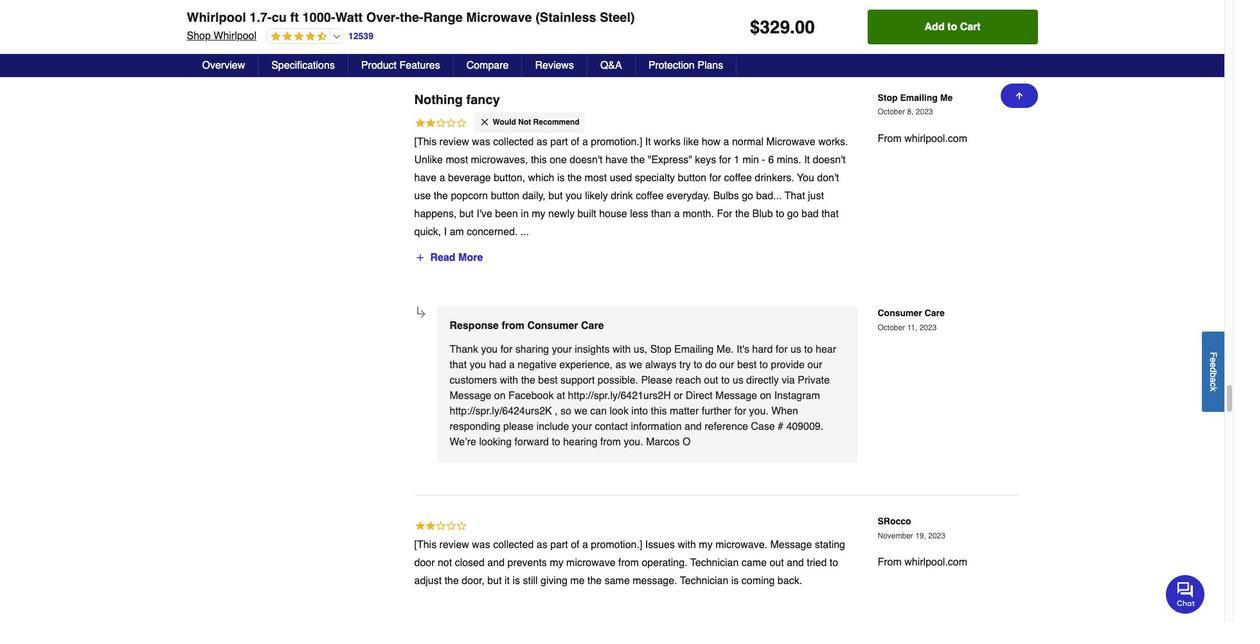 Task type: describe. For each thing, give the bounding box(es) containing it.
this inside thank you for sharing your insights with us, stop emailing me. it's hard for us to hear that you had a negative experience, as we always try to do our best to provide our customers with the best support possible. please reach out to us directly via private message on facebook at http://spr.ly/6421urs2h or direct message on instagram http://spr.ly/6424urs2k , so we can look into this matter further for you. when responding please include your contact information and reference case # 409009. we're looking forward to hearing from you.  marcos o
[[651, 406, 667, 417]]

0 horizontal spatial and
[[488, 558, 505, 569]]

thank
[[450, 344, 478, 356]]

b
[[1209, 373, 1219, 378]]

and inside thank you for sharing your insights with us, stop emailing me. it's hard for us to hear that you had a negative experience, as we always try to do our best to provide our customers with the best support possible. please reach out to us directly via private message on facebook at http://spr.ly/6421urs2h or direct message on instagram http://spr.ly/6424urs2k , so we can look into this matter further for you. when responding please include your contact information and reference case # 409009. we're looking forward to hearing from you.  marcos o
[[685, 421, 702, 433]]

$ 329 . 00
[[750, 17, 815, 37]]

o
[[683, 437, 691, 448]]

i
[[444, 226, 447, 238]]

0 vertical spatial your
[[552, 344, 572, 356]]

0 vertical spatial technician
[[691, 558, 739, 569]]

shop whirlpool
[[187, 30, 257, 42]]

2 e from the top
[[1209, 362, 1219, 368]]

operating.
[[642, 558, 688, 569]]

from for november
[[878, 557, 902, 568]]

microwave inside [this review was collected as part of a promotion.] it works like how a normal microwave works. unlike most microwaves, this one doesn't have the "express" keys for 1 min - 6 mins. it doesn't have a beverage button, which is the most used specialty button for coffee drinkers. you don't use the popcorn button daily, but you likely drink coffee everyday.  bulbs go bad... that just happens, but i've been in my newly built house less than a month. for the blub to go bad that quick, i am concerned. ...
[[767, 136, 816, 148]]

concerned.
[[467, 226, 518, 238]]

looking
[[479, 437, 512, 448]]

matter
[[670, 406, 699, 417]]

q&a
[[601, 60, 622, 71]]

negative
[[518, 359, 557, 371]]

range
[[424, 10, 463, 25]]

0 horizontal spatial us
[[733, 375, 744, 386]]

1 vertical spatial consumer
[[528, 320, 578, 332]]

0 vertical spatial from
[[502, 320, 525, 332]]

newly
[[549, 208, 575, 220]]

329
[[760, 17, 790, 37]]

review for unlike
[[440, 136, 469, 148]]

button,
[[494, 172, 525, 184]]

collected for prevents
[[493, 540, 534, 551]]

mins.
[[777, 154, 802, 166]]

protection plans
[[649, 60, 724, 71]]

19,
[[916, 532, 927, 541]]

plans
[[698, 60, 724, 71]]

from inside thank you for sharing your insights with us, stop emailing me. it's hard for us to hear that you had a negative experience, as we always try to do our best to provide our customers with the best support possible. please reach out to us directly via private message on facebook at http://spr.ly/6421urs2h or direct message on instagram http://spr.ly/6424urs2k , so we can look into this matter further for you. when responding please include your contact information and reference case # 409009. we're looking forward to hearing from you.  marcos o
[[601, 437, 621, 448]]

k
[[1209, 387, 1219, 392]]

november
[[878, 532, 914, 541]]

the down not
[[445, 576, 459, 587]]

contact
[[595, 421, 628, 433]]

0 horizontal spatial have
[[414, 172, 437, 184]]

promotion.] for doesn't
[[591, 136, 643, 148]]

over-
[[366, 10, 400, 25]]

that inside thank you for sharing your insights with us, stop emailing me. it's hard for us to hear that you had a negative experience, as we always try to do our best to provide our customers with the best support possible. please reach out to us directly via private message on facebook at http://spr.ly/6421urs2h or direct message on instagram http://spr.ly/6424urs2k , so we can look into this matter further for you. when responding please include your contact information and reference case # 409009. we're looking forward to hearing from you.  marcos o
[[450, 359, 467, 371]]

0 vertical spatial but
[[549, 190, 563, 202]]

4.5 stars image
[[268, 31, 327, 43]]

can
[[591, 406, 607, 417]]

$
[[750, 17, 760, 37]]

out inside thank you for sharing your insights with us, stop emailing me. it's hard for us to hear that you had a negative experience, as we always try to do our best to provide our customers with the best support possible. please reach out to us directly via private message on facebook at http://spr.ly/6421urs2h or direct message on instagram http://spr.ly/6424urs2k , so we can look into this matter further for you. when responding please include your contact information and reference case # 409009. we're looking forward to hearing from you.  marcos o
[[704, 375, 719, 386]]

hear
[[816, 344, 837, 356]]

add to cart button
[[868, 10, 1038, 44]]

a right than in the right top of the page
[[674, 208, 680, 220]]

to inside [this review was collected as part of a promotion.] issues with my microwave.  message stating door not closed and prevents my microwave from operating.  technician came out and tried to adjust the door, but it is still giving me the same message.  technician is coming back.
[[830, 558, 839, 569]]

arrow up image
[[1014, 91, 1025, 101]]

bulbs
[[714, 190, 739, 202]]

works
[[654, 136, 681, 148]]

month.
[[683, 208, 714, 220]]

which
[[528, 172, 555, 184]]

1 vertical spatial most
[[585, 172, 607, 184]]

1 vertical spatial technician
[[680, 576, 729, 587]]

1 vertical spatial we
[[575, 406, 588, 417]]

0 horizontal spatial best
[[538, 375, 558, 386]]

1 horizontal spatial coffee
[[724, 172, 752, 184]]

11,
[[908, 323, 918, 332]]

ft
[[290, 10, 299, 25]]

as for one
[[537, 136, 548, 148]]

forward
[[515, 437, 549, 448]]

provide
[[771, 359, 805, 371]]

(stainless
[[536, 10, 597, 25]]

0 vertical spatial it
[[645, 136, 651, 148]]

me
[[941, 92, 953, 103]]

used
[[610, 172, 632, 184]]

when
[[772, 406, 799, 417]]

support
[[561, 375, 595, 386]]

less
[[630, 208, 649, 220]]

2 on from the left
[[760, 390, 772, 402]]

just
[[808, 190, 824, 202]]

customers
[[450, 375, 497, 386]]

1 vertical spatial your
[[572, 421, 592, 433]]

-
[[762, 154, 766, 166]]

0 horizontal spatial most
[[446, 154, 468, 166]]

the right use
[[434, 190, 448, 202]]

for up provide
[[776, 344, 788, 356]]

the-
[[400, 10, 424, 25]]

to down include
[[552, 437, 561, 448]]

1 horizontal spatial us
[[791, 344, 802, 356]]

whirlpool.com for me
[[905, 133, 968, 145]]

how
[[702, 136, 721, 148]]

response
[[450, 320, 499, 332]]

2023 inside the srocco november 19, 2023
[[929, 532, 946, 541]]

a up likely
[[583, 136, 588, 148]]

2 vertical spatial my
[[550, 558, 564, 569]]

2023 inside stop emailing me october 8, 2023
[[916, 108, 933, 117]]

is inside [this review was collected as part of a promotion.] it works like how a normal microwave works. unlike most microwaves, this one doesn't have the "express" keys for 1 min - 6 mins. it doesn't have a beverage button, which is the most used specialty button for coffee drinkers. you don't use the popcorn button daily, but you likely drink coffee everyday.  bulbs go bad... that just happens, but i've been in my newly built house less than a month. for the blub to go bad that quick, i am concerned. ...
[[557, 172, 565, 184]]

try
[[680, 359, 691, 371]]

unlike
[[414, 154, 443, 166]]

facebook
[[509, 390, 554, 402]]

0 horizontal spatial with
[[500, 375, 518, 386]]

srocco
[[878, 516, 912, 527]]

bad...
[[757, 190, 782, 202]]

door
[[414, 558, 435, 569]]

1 horizontal spatial you.
[[750, 406, 769, 417]]

[this for [this review was collected as part of a promotion.] it works like how a normal microwave works. unlike most microwaves, this one doesn't have the "express" keys for 1 min - 6 mins. it doesn't have a beverage button, which is the most used specialty button for coffee drinkers. you don't use the popcorn button daily, but you likely drink coffee everyday.  bulbs go bad... that just happens, but i've been in my newly built house less than a month. for the blub to go bad that quick, i am concerned. ...
[[414, 136, 437, 148]]

us,
[[634, 344, 648, 356]]

chat invite button image
[[1167, 575, 1206, 614]]

was for most
[[472, 136, 491, 148]]

of for microwave
[[571, 540, 580, 551]]

via
[[782, 375, 795, 386]]

409009.
[[787, 421, 824, 433]]

1 vertical spatial you.
[[624, 437, 644, 448]]

0 horizontal spatial is
[[513, 576, 520, 587]]

overview
[[202, 60, 245, 71]]

1 our from the left
[[720, 359, 735, 371]]

built
[[578, 208, 597, 220]]

1 on from the left
[[494, 390, 506, 402]]

everyday.
[[667, 190, 711, 202]]

please
[[641, 375, 673, 386]]

specifications
[[271, 60, 335, 71]]

.
[[790, 17, 795, 37]]

1 doesn't from the left
[[570, 154, 603, 166]]

1 horizontal spatial button
[[678, 172, 707, 184]]

please
[[504, 421, 534, 433]]

12539
[[349, 31, 374, 41]]

from whirlpool.com for november
[[878, 557, 968, 568]]

not
[[518, 118, 531, 127]]

consumer inside consumer care october 11, 2023
[[878, 308, 923, 318]]

0 vertical spatial go
[[742, 190, 754, 202]]

care inside consumer care october 11, 2023
[[925, 308, 945, 318]]

bad
[[802, 208, 819, 220]]

1 horizontal spatial go
[[788, 208, 799, 220]]

[this review was collected as part of a promotion.] issues with my microwave.  message stating door not closed and prevents my microwave from operating.  technician came out and tried to adjust the door, but it is still giving me the same message.  technician is coming back.
[[414, 540, 846, 587]]

october inside stop emailing me october 8, 2023
[[878, 108, 906, 117]]

drink
[[611, 190, 633, 202]]

consumer care october 11, 2023
[[878, 308, 945, 332]]

8,
[[908, 108, 914, 117]]

to right try
[[694, 359, 703, 371]]

1 horizontal spatial message
[[716, 390, 758, 402]]

at
[[557, 390, 565, 402]]

1 2 stars image from the top
[[414, 117, 467, 131]]

look
[[610, 406, 629, 417]]

collected for microwaves,
[[493, 136, 534, 148]]

happens,
[[414, 208, 457, 220]]

emailing inside thank you for sharing your insights with us, stop emailing me. it's hard for us to hear that you had a negative experience, as we always try to do our best to provide our customers with the best support possible. please reach out to us directly via private message on facebook at http://spr.ly/6421urs2h or direct message on instagram http://spr.ly/6424urs2k , so we can look into this matter further for you. when responding please include your contact information and reference case # 409009. we're looking forward to hearing from you.  marcos o
[[675, 344, 714, 356]]

specialty
[[635, 172, 675, 184]]

1 vertical spatial coffee
[[636, 190, 664, 202]]

normal
[[732, 136, 764, 148]]

0 horizontal spatial microwave
[[466, 10, 532, 25]]

my inside [this review was collected as part of a promotion.] it works like how a normal microwave works. unlike most microwaves, this one doesn't have the "express" keys for 1 min - 6 mins. it doesn't have a beverage button, which is the most used specialty button for coffee drinkers. you don't use the popcorn button daily, but you likely drink coffee everyday.  bulbs go bad... that just happens, but i've been in my newly built house less than a month. for the blub to go bad that quick, i am concerned. ...
[[532, 208, 546, 220]]

0 vertical spatial with
[[613, 344, 631, 356]]

daily,
[[523, 190, 546, 202]]

we're
[[450, 437, 477, 448]]

information
[[631, 421, 682, 433]]

stop inside thank you for sharing your insights with us, stop emailing me. it's hard for us to hear that you had a negative experience, as we always try to do our best to provide our customers with the best support possible. please reach out to us directly via private message on facebook at http://spr.ly/6421urs2h or direct message on instagram http://spr.ly/6424urs2k , so we can look into this matter further for you. when responding please include your contact information and reference case # 409009. we're looking forward to hearing from you.  marcos o
[[651, 344, 672, 356]]

c
[[1209, 383, 1219, 387]]

experience,
[[560, 359, 613, 371]]

product features
[[361, 60, 440, 71]]

from inside [this review was collected as part of a promotion.] issues with my microwave.  message stating door not closed and prevents my microwave from operating.  technician came out and tried to adjust the door, but it is still giving me the same message.  technician is coming back.
[[619, 558, 639, 569]]

don't
[[818, 172, 840, 184]]

2 vertical spatial you
[[470, 359, 486, 371]]

review for closed
[[440, 540, 469, 551]]

stop inside stop emailing me october 8, 2023
[[878, 92, 898, 103]]



Task type: locate. For each thing, give the bounding box(es) containing it.
technician down operating. in the bottom right of the page
[[680, 576, 729, 587]]

http://spr.ly/6421urs2h
[[568, 390, 671, 402]]

0 vertical spatial part
[[551, 136, 568, 148]]

prevents
[[508, 558, 547, 569]]

with inside [this review was collected as part of a promotion.] issues with my microwave.  message stating door not closed and prevents my microwave from operating.  technician came out and tried to adjust the door, but it is still giving me the same message.  technician is coming back.
[[678, 540, 696, 551]]

microwave up mins.
[[767, 136, 816, 148]]

do
[[705, 359, 717, 371]]

from down november
[[878, 557, 902, 568]]

emailing up try
[[675, 344, 714, 356]]

1 vertical spatial october
[[878, 323, 906, 332]]

is
[[557, 172, 565, 184], [513, 576, 520, 587], [732, 576, 739, 587]]

0 vertical spatial of
[[571, 136, 580, 148]]

0 vertical spatial most
[[446, 154, 468, 166]]

closed
[[455, 558, 485, 569]]

i've
[[477, 208, 493, 220]]

1 was from the top
[[472, 136, 491, 148]]

1 review from the top
[[440, 136, 469, 148]]

microwave
[[567, 558, 616, 569]]

2 horizontal spatial and
[[787, 558, 804, 569]]

have up use
[[414, 172, 437, 184]]

directly
[[747, 375, 779, 386]]

doesn't right "one"
[[570, 154, 603, 166]]

1 vertical spatial you
[[481, 344, 498, 356]]

instagram
[[775, 390, 820, 402]]

e up b on the right bottom of page
[[1209, 362, 1219, 368]]

been
[[495, 208, 518, 220]]

1 horizontal spatial is
[[557, 172, 565, 184]]

review up the unlike
[[440, 136, 469, 148]]

for up "had"
[[501, 344, 513, 356]]

from whirlpool.com down 19,
[[878, 557, 968, 568]]

0 vertical spatial stop
[[878, 92, 898, 103]]

0 horizontal spatial our
[[720, 359, 735, 371]]

whirlpool down 1.7-
[[214, 30, 257, 42]]

the
[[631, 154, 645, 166], [568, 172, 582, 184], [434, 190, 448, 202], [736, 208, 750, 220], [521, 375, 536, 386], [445, 576, 459, 587], [588, 576, 602, 587]]

my left microwave.
[[699, 540, 713, 551]]

one
[[550, 154, 567, 166]]

doesn't up don't on the top of page
[[813, 154, 846, 166]]

1 horizontal spatial our
[[808, 359, 823, 371]]

2 stars image
[[414, 117, 467, 131], [414, 520, 467, 534]]

1 horizontal spatial most
[[585, 172, 607, 184]]

fancy
[[467, 92, 500, 107]]

promotion.] up microwave
[[591, 540, 643, 551]]

but left i've
[[460, 208, 474, 220]]

1 horizontal spatial we
[[629, 359, 643, 371]]

promotion.] for from
[[591, 540, 643, 551]]

0 vertical spatial best
[[738, 359, 757, 371]]

2 horizontal spatial with
[[678, 540, 696, 551]]

to right 'add'
[[948, 21, 958, 33]]

this inside [this review was collected as part of a promotion.] it works like how a normal microwave works. unlike most microwaves, this one doesn't have the "express" keys for 1 min - 6 mins. it doesn't have a beverage button, which is the most used specialty button for coffee drinkers. you don't use the popcorn button daily, but you likely drink coffee everyday.  bulbs go bad... that just happens, but i've been in my newly built house less than a month. for the blub to go bad that quick, i am concerned. ...
[[531, 154, 547, 166]]

1 [this from the top
[[414, 136, 437, 148]]

2 promotion.] from the top
[[591, 540, 643, 551]]

0 horizontal spatial button
[[491, 190, 520, 202]]

[this for [this review was collected as part of a promotion.] issues with my microwave.  message stating door not closed and prevents my microwave from operating.  technician came out and tried to adjust the door, but it is still giving me the same message.  technician is coming back.
[[414, 540, 437, 551]]

it
[[505, 576, 510, 587]]

we down the us,
[[629, 359, 643, 371]]

quick,
[[414, 226, 441, 238]]

protection plans button
[[636, 54, 737, 77]]

for up reference
[[735, 406, 747, 417]]

is left coming
[[732, 576, 739, 587]]

2 our from the left
[[808, 359, 823, 371]]

from for emailing
[[878, 133, 902, 145]]

2 stars image up not
[[414, 520, 467, 534]]

review up not
[[440, 540, 469, 551]]

the right the for
[[736, 208, 750, 220]]

emailing
[[901, 92, 938, 103], [675, 344, 714, 356]]

0 vertical spatial whirlpool.com
[[905, 133, 968, 145]]

part for microwave
[[551, 540, 568, 551]]

is right it
[[513, 576, 520, 587]]

coming
[[742, 576, 775, 587]]

microwave
[[466, 10, 532, 25], [767, 136, 816, 148]]

beverage
[[448, 172, 491, 184]]

review inside [this review was collected as part of a promotion.] issues with my microwave.  message stating door not closed and prevents my microwave from operating.  technician came out and tried to adjust the door, but it is still giving me the same message.  technician is coming back.
[[440, 540, 469, 551]]

us
[[791, 344, 802, 356], [733, 375, 744, 386]]

part inside [this review was collected as part of a promotion.] issues with my microwave.  message stating door not closed and prevents my microwave from operating.  technician came out and tried to adjust the door, but it is still giving me the same message.  technician is coming back.
[[551, 540, 568, 551]]

october left 8,
[[878, 108, 906, 117]]

on up the http://spr.ly/6424urs2k
[[494, 390, 506, 402]]

f
[[1209, 352, 1219, 357]]

[this inside [this review was collected as part of a promotion.] it works like how a normal microwave works. unlike most microwaves, this one doesn't have the "express" keys for 1 min - 6 mins. it doesn't have a beverage button, which is the most used specialty button for coffee drinkers. you don't use the popcorn button daily, but you likely drink coffee everyday.  bulbs go bad... that just happens, but i've been in my newly built house less than a month. for the blub to go bad that quick, i am concerned. ...
[[414, 136, 437, 148]]

of for one
[[571, 136, 580, 148]]

promotion.] inside [this review was collected as part of a promotion.] it works like how a normal microwave works. unlike most microwaves, this one doesn't have the "express" keys for 1 min - 6 mins. it doesn't have a beverage button, which is the most used specialty button for coffee drinkers. you don't use the popcorn button daily, but you likely drink coffee everyday.  bulbs go bad... that just happens, but i've been in my newly built house less than a month. for the blub to go bad that quick, i am concerned. ...
[[591, 136, 643, 148]]

collected inside [this review was collected as part of a promotion.] it works like how a normal microwave works. unlike most microwaves, this one doesn't have the "express" keys for 1 min - 6 mins. it doesn't have a beverage button, which is the most used specialty button for coffee drinkers. you don't use the popcorn button daily, but you likely drink coffee everyday.  bulbs go bad... that just happens, but i've been in my newly built house less than a month. for the blub to go bad that quick, i am concerned. ...
[[493, 136, 534, 148]]

or
[[674, 390, 683, 402]]

1 vertical spatial 2 stars image
[[414, 520, 467, 534]]

to left hear at the bottom right
[[805, 344, 813, 356]]

1 whirlpool.com from the top
[[905, 133, 968, 145]]

hard
[[753, 344, 773, 356]]

popcorn
[[451, 190, 488, 202]]

on
[[494, 390, 506, 402], [760, 390, 772, 402]]

giving
[[541, 576, 568, 587]]

1 vertical spatial this
[[651, 406, 667, 417]]

2 review from the top
[[440, 540, 469, 551]]

was
[[472, 136, 491, 148], [472, 540, 491, 551]]

0 vertical spatial you
[[566, 190, 582, 202]]

for down the keys
[[710, 172, 722, 184]]

case
[[751, 421, 775, 433]]

possible.
[[598, 375, 639, 386]]

am
[[450, 226, 464, 238]]

0 horizontal spatial emailing
[[675, 344, 714, 356]]

to down me.
[[721, 375, 730, 386]]

1 vertical spatial as
[[616, 359, 627, 371]]

go right bulbs
[[742, 190, 754, 202]]

2 from whirlpool.com from the top
[[878, 557, 968, 568]]

1 collected from the top
[[493, 136, 534, 148]]

a up k
[[1209, 378, 1219, 383]]

out
[[704, 375, 719, 386], [770, 558, 784, 569]]

2 horizontal spatial message
[[771, 540, 812, 551]]

e
[[1209, 357, 1219, 363], [1209, 362, 1219, 368]]

0 vertical spatial care
[[925, 308, 945, 318]]

2 was from the top
[[472, 540, 491, 551]]

0 vertical spatial as
[[537, 136, 548, 148]]

our down me.
[[720, 359, 735, 371]]

the right me
[[588, 576, 602, 587]]

you inside [this review was collected as part of a promotion.] it works like how a normal microwave works. unlike most microwaves, this one doesn't have the "express" keys for 1 min - 6 mins. it doesn't have a beverage button, which is the most used specialty button for coffee drinkers. you don't use the popcorn button daily, but you likely drink coffee everyday.  bulbs go bad... that just happens, but i've been in my newly built house less than a month. for the blub to go bad that quick, i am concerned. ...
[[566, 190, 582, 202]]

2 horizontal spatial my
[[699, 540, 713, 551]]

a inside thank you for sharing your insights with us, stop emailing me. it's hard for us to hear that you had a negative experience, as we always try to do our best to provide our customers with the best support possible. please reach out to us directly via private message on facebook at http://spr.ly/6421urs2h or direct message on instagram http://spr.ly/6424urs2k , so we can look into this matter further for you. when responding please include your contact information and reference case # 409009. we're looking forward to hearing from you.  marcos o
[[509, 359, 515, 371]]

1 vertical spatial microwave
[[767, 136, 816, 148]]

reviews button
[[522, 54, 588, 77]]

0 horizontal spatial consumer
[[528, 320, 578, 332]]

have up used
[[606, 154, 628, 166]]

came
[[742, 558, 767, 569]]

that
[[822, 208, 839, 220], [450, 359, 467, 371]]

for left 1
[[719, 154, 731, 166]]

0 vertical spatial that
[[822, 208, 839, 220]]

from whirlpool.com for emailing
[[878, 133, 968, 145]]

0 horizontal spatial on
[[494, 390, 506, 402]]

from up 'same'
[[619, 558, 639, 569]]

to inside [this review was collected as part of a promotion.] it works like how a normal microwave works. unlike most microwaves, this one doesn't have the "express" keys for 1 min - 6 mins. it doesn't have a beverage button, which is the most used specialty button for coffee drinkers. you don't use the popcorn button daily, but you likely drink coffee everyday.  bulbs go bad... that just happens, but i've been in my newly built house less than a month. for the blub to go bad that quick, i am concerned. ...
[[776, 208, 785, 220]]

but left it
[[488, 576, 502, 587]]

1 horizontal spatial with
[[613, 344, 631, 356]]

2 [this from the top
[[414, 540, 437, 551]]

1 horizontal spatial consumer
[[878, 308, 923, 318]]

1
[[734, 154, 740, 166]]

with left the us,
[[613, 344, 631, 356]]

as for microwave
[[537, 540, 548, 551]]

likely
[[585, 190, 608, 202]]

thank you for sharing your insights with us, stop emailing me. it's hard for us to hear that you had a negative experience, as we always try to do our best to provide our customers with the best support possible. please reach out to us directly via private message on facebook at http://spr.ly/6421urs2h or direct message on instagram http://spr.ly/6424urs2k , so we can look into this matter further for you. when responding please include your contact information and reference case # 409009. we're looking forward to hearing from you.  marcos o
[[450, 344, 837, 448]]

2 whirlpool.com from the top
[[905, 557, 968, 568]]

as down 'would not recommend'
[[537, 136, 548, 148]]

collected down would
[[493, 136, 534, 148]]

0 horizontal spatial go
[[742, 190, 754, 202]]

watt
[[335, 10, 363, 25]]

[this up door
[[414, 540, 437, 551]]

and up o
[[685, 421, 702, 433]]

our up private
[[808, 359, 823, 371]]

1 horizontal spatial out
[[770, 558, 784, 569]]

1 e from the top
[[1209, 357, 1219, 363]]

emailing inside stop emailing me october 8, 2023
[[901, 92, 938, 103]]

1 vertical spatial from
[[601, 437, 621, 448]]

was inside [this review was collected as part of a promotion.] issues with my microwave.  message stating door not closed and prevents my microwave from operating.  technician came out and tried to adjust the door, but it is still giving me the same message.  technician is coming back.
[[472, 540, 491, 551]]

0 vertical spatial 2 stars image
[[414, 117, 467, 131]]

that inside [this review was collected as part of a promotion.] it works like how a normal microwave works. unlike most microwaves, this one doesn't have the "express" keys for 1 min - 6 mins. it doesn't have a beverage button, which is the most used specialty button for coffee drinkers. you don't use the popcorn button daily, but you likely drink coffee everyday.  bulbs go bad... that just happens, but i've been in my newly built house less than a month. for the blub to go bad that quick, i am concerned. ...
[[822, 208, 839, 220]]

you
[[566, 190, 582, 202], [481, 344, 498, 356], [470, 359, 486, 371]]

2 from from the top
[[878, 557, 902, 568]]

0 vertical spatial microwave
[[466, 10, 532, 25]]

2023 inside consumer care october 11, 2023
[[920, 323, 937, 332]]

would not recommend
[[493, 118, 580, 127]]

collected inside [this review was collected as part of a promotion.] issues with my microwave.  message stating door not closed and prevents my microwave from operating.  technician came out and tried to adjust the door, but it is still giving me the same message.  technician is coming back.
[[493, 540, 534, 551]]

with down "had"
[[500, 375, 518, 386]]

most up beverage
[[446, 154, 468, 166]]

0 vertical spatial consumer
[[878, 308, 923, 318]]

0 horizontal spatial you.
[[624, 437, 644, 448]]

product features button
[[348, 54, 454, 77]]

part inside [this review was collected as part of a promotion.] it works like how a normal microwave works. unlike most microwaves, this one doesn't have the "express" keys for 1 min - 6 mins. it doesn't have a beverage button, which is the most used specialty button for coffee drinkers. you don't use the popcorn button daily, but you likely drink coffee everyday.  bulbs go bad... that just happens, but i've been in my newly built house less than a month. for the blub to go bad that quick, i am concerned. ...
[[551, 136, 568, 148]]

of down the recommend at the left of the page
[[571, 136, 580, 148]]

part up giving
[[551, 540, 568, 551]]

collected up prevents
[[493, 540, 534, 551]]

1 promotion.] from the top
[[591, 136, 643, 148]]

f e e d b a c k button
[[1203, 332, 1225, 412]]

button up everyday.
[[678, 172, 707, 184]]

whirlpool 1.7-cu ft 1000-watt over-the-range microwave (stainless steel)
[[187, 10, 635, 25]]

d
[[1209, 367, 1219, 373]]

1 vertical spatial it
[[805, 154, 810, 166]]

as inside thank you for sharing your insights with us, stop emailing me. it's hard for us to hear that you had a negative experience, as we always try to do our best to provide our customers with the best support possible. please reach out to us directly via private message on facebook at http://spr.ly/6421urs2h or direct message on instagram http://spr.ly/6424urs2k , so we can look into this matter further for you. when responding please include your contact information and reference case # 409009. we're looking forward to hearing from you.  marcos o
[[616, 359, 627, 371]]

1 vertical spatial care
[[581, 320, 604, 332]]

is down "one"
[[557, 172, 565, 184]]

stop up always
[[651, 344, 672, 356]]

0 vertical spatial whirlpool
[[187, 10, 246, 25]]

0 vertical spatial this
[[531, 154, 547, 166]]

that down thank
[[450, 359, 467, 371]]

read more button
[[414, 248, 484, 268]]

my right the in
[[532, 208, 546, 220]]

but up newly
[[549, 190, 563, 202]]

0 vertical spatial button
[[678, 172, 707, 184]]

our
[[720, 359, 735, 371], [808, 359, 823, 371]]

my up giving
[[550, 558, 564, 569]]

as inside [this review was collected as part of a promotion.] it works like how a normal microwave works. unlike most microwaves, this one doesn't have the "express" keys for 1 min - 6 mins. it doesn't have a beverage button, which is the most used specialty button for coffee drinkers. you don't use the popcorn button daily, but you likely drink coffee everyday.  bulbs go bad... that just happens, but i've been in my newly built house less than a month. for the blub to go bad that quick, i am concerned. ...
[[537, 136, 548, 148]]

from whirlpool.com down 8,
[[878, 133, 968, 145]]

1 of from the top
[[571, 136, 580, 148]]

most up likely
[[585, 172, 607, 184]]

2 vertical spatial with
[[678, 540, 696, 551]]

of inside [this review was collected as part of a promotion.] issues with my microwave.  message stating door not closed and prevents my microwave from operating.  technician came out and tried to adjust the door, but it is still giving me the same message.  technician is coming back.
[[571, 540, 580, 551]]

0 vertical spatial you.
[[750, 406, 769, 417]]

1 vertical spatial that
[[450, 359, 467, 371]]

still
[[523, 576, 538, 587]]

2023 right 11,
[[920, 323, 937, 332]]

october inside consumer care october 11, 2023
[[878, 323, 906, 332]]

2 of from the top
[[571, 540, 580, 551]]

a down the unlike
[[440, 172, 445, 184]]

compare button
[[454, 54, 522, 77]]

[this up the unlike
[[414, 136, 437, 148]]

0 horizontal spatial my
[[532, 208, 546, 220]]

from down contact
[[601, 437, 621, 448]]

1 horizontal spatial emailing
[[901, 92, 938, 103]]

0 vertical spatial have
[[606, 154, 628, 166]]

steel)
[[600, 10, 635, 25]]

1 vertical spatial my
[[699, 540, 713, 551]]

0 vertical spatial we
[[629, 359, 643, 371]]

the inside thank you for sharing your insights with us, stop emailing me. it's hard for us to hear that you had a negative experience, as we always try to do our best to provide our customers with the best support possible. please reach out to us directly via private message on facebook at http://spr.ly/6421urs2h or direct message on instagram http://spr.ly/6424urs2k , so we can look into this matter further for you. when responding please include your contact information and reference case # 409009. we're looking forward to hearing from you.  marcos o
[[521, 375, 536, 386]]

have
[[606, 154, 628, 166], [414, 172, 437, 184]]

you up newly
[[566, 190, 582, 202]]

2 collected from the top
[[493, 540, 534, 551]]

close image
[[479, 117, 490, 127]]

review inside [this review was collected as part of a promotion.] it works like how a normal microwave works. unlike most microwaves, this one doesn't have the "express" keys for 1 min - 6 mins. it doesn't have a beverage button, which is the most used specialty button for coffee drinkers. you don't use the popcorn button daily, but you likely drink coffee everyday.  bulbs go bad... that just happens, but i've been in my newly built house less than a month. for the blub to go bad that quick, i am concerned. ...
[[440, 136, 469, 148]]

features
[[400, 60, 440, 71]]

coffee down 1
[[724, 172, 752, 184]]

1 vertical spatial of
[[571, 540, 580, 551]]

0 horizontal spatial care
[[581, 320, 604, 332]]

0 horizontal spatial message
[[450, 390, 492, 402]]

was inside [this review was collected as part of a promotion.] it works like how a normal microwave works. unlike most microwaves, this one doesn't have the "express" keys for 1 min - 6 mins. it doesn't have a beverage button, which is the most used specialty button for coffee drinkers. you don't use the popcorn button daily, but you likely drink coffee everyday.  bulbs go bad... that just happens, but i've been in my newly built house less than a month. for the blub to go bad that quick, i am concerned. ...
[[472, 136, 491, 148]]

to up directly
[[760, 359, 768, 371]]

1 vertical spatial emailing
[[675, 344, 714, 356]]

as up possible.
[[616, 359, 627, 371]]

2 vertical spatial 2023
[[929, 532, 946, 541]]

2 2 stars image from the top
[[414, 520, 467, 534]]

1 part from the top
[[551, 136, 568, 148]]

1 vertical spatial 2023
[[920, 323, 937, 332]]

0 vertical spatial from
[[878, 133, 902, 145]]

you. up case
[[750, 406, 769, 417]]

out down do
[[704, 375, 719, 386]]

1 vertical spatial best
[[538, 375, 558, 386]]

message up tried
[[771, 540, 812, 551]]

1 horizontal spatial it
[[805, 154, 810, 166]]

1 vertical spatial promotion.]
[[591, 540, 643, 551]]

further
[[702, 406, 732, 417]]

and up "back."
[[787, 558, 804, 569]]

e up d
[[1209, 357, 1219, 363]]

1 horizontal spatial on
[[760, 390, 772, 402]]

1 horizontal spatial this
[[651, 406, 667, 417]]

you.
[[750, 406, 769, 417], [624, 437, 644, 448]]

1 vertical spatial have
[[414, 172, 437, 184]]

1 from whirlpool.com from the top
[[878, 133, 968, 145]]

1 horizontal spatial have
[[606, 154, 628, 166]]

emailing up 8,
[[901, 92, 938, 103]]

0 vertical spatial was
[[472, 136, 491, 148]]

the right which
[[568, 172, 582, 184]]

whirlpool.com for 19,
[[905, 557, 968, 568]]

you up customers at bottom
[[470, 359, 486, 371]]

from
[[878, 133, 902, 145], [878, 557, 902, 568]]

message inside [this review was collected as part of a promotion.] issues with my microwave.  message stating door not closed and prevents my microwave from operating.  technician came out and tried to adjust the door, but it is still giving me the same message.  technician is coming back.
[[771, 540, 812, 551]]

[this inside [this review was collected as part of a promotion.] issues with my microwave.  message stating door not closed and prevents my microwave from operating.  technician came out and tried to adjust the door, but it is still giving me the same message.  technician is coming back.
[[414, 540, 437, 551]]

1 horizontal spatial microwave
[[767, 136, 816, 148]]

1 vertical spatial whirlpool
[[214, 30, 257, 42]]

plus image
[[415, 253, 425, 263]]

2 october from the top
[[878, 323, 906, 332]]

1 horizontal spatial best
[[738, 359, 757, 371]]

2023 right 19,
[[929, 532, 946, 541]]

this
[[531, 154, 547, 166], [651, 406, 667, 417]]

2 horizontal spatial is
[[732, 576, 739, 587]]

from up sharing
[[502, 320, 525, 332]]

0 horizontal spatial but
[[460, 208, 474, 220]]

1 vertical spatial but
[[460, 208, 474, 220]]

go left bad
[[788, 208, 799, 220]]

0 vertical spatial from whirlpool.com
[[878, 133, 968, 145]]

2 vertical spatial as
[[537, 540, 548, 551]]

f e e d b a c k
[[1209, 352, 1219, 392]]

product
[[361, 60, 397, 71]]

1 vertical spatial button
[[491, 190, 520, 202]]

but inside [this review was collected as part of a promotion.] issues with my microwave.  message stating door not closed and prevents my microwave from operating.  technician came out and tried to adjust the door, but it is still giving me the same message.  technician is coming back.
[[488, 576, 502, 587]]

2 part from the top
[[551, 540, 568, 551]]

1 vertical spatial was
[[472, 540, 491, 551]]

promotion.] inside [this review was collected as part of a promotion.] issues with my microwave.  message stating door not closed and prevents my microwave from operating.  technician came out and tried to adjust the door, but it is still giving me the same message.  technician is coming back.
[[591, 540, 643, 551]]

with right issues
[[678, 540, 696, 551]]

part up "one"
[[551, 136, 568, 148]]

0 vertical spatial review
[[440, 136, 469, 148]]

house
[[599, 208, 627, 220]]

for
[[717, 208, 733, 220]]

a
[[583, 136, 588, 148], [724, 136, 730, 148], [440, 172, 445, 184], [674, 208, 680, 220], [509, 359, 515, 371], [1209, 378, 1219, 383], [583, 540, 588, 551]]

1 vertical spatial from
[[878, 557, 902, 568]]

q&a button
[[588, 54, 636, 77]]

promotion.] up used
[[591, 136, 643, 148]]

technician
[[691, 558, 739, 569], [680, 576, 729, 587]]

1 vertical spatial with
[[500, 375, 518, 386]]

this up 'information'
[[651, 406, 667, 417]]

review
[[440, 136, 469, 148], [440, 540, 469, 551]]

arrow right image
[[415, 308, 427, 320]]

1 horizontal spatial that
[[822, 208, 839, 220]]

coffee down specialty
[[636, 190, 664, 202]]

0 vertical spatial promotion.]
[[591, 136, 643, 148]]

0 vertical spatial coffee
[[724, 172, 752, 184]]

1 vertical spatial out
[[770, 558, 784, 569]]

as inside [this review was collected as part of a promotion.] issues with my microwave.  message stating door not closed and prevents my microwave from operating.  technician came out and tried to adjust the door, but it is still giving me the same message.  technician is coming back.
[[537, 540, 548, 551]]

the up facebook
[[521, 375, 536, 386]]

microwave up compare button
[[466, 10, 532, 25]]

a inside button
[[1209, 378, 1219, 383]]

a up microwave
[[583, 540, 588, 551]]

whirlpool up shop whirlpool
[[187, 10, 246, 25]]

in
[[521, 208, 529, 220]]

0 vertical spatial 2023
[[916, 108, 933, 117]]

1 vertical spatial us
[[733, 375, 744, 386]]

consumer up sharing
[[528, 320, 578, 332]]

hearing
[[563, 437, 598, 448]]

add to cart
[[925, 21, 981, 33]]

was for and
[[472, 540, 491, 551]]

stating
[[815, 540, 846, 551]]

2 vertical spatial but
[[488, 576, 502, 587]]

2 doesn't from the left
[[813, 154, 846, 166]]

part for one
[[551, 136, 568, 148]]

that right bad
[[822, 208, 839, 220]]

of up microwave
[[571, 540, 580, 551]]

a inside [this review was collected as part of a promotion.] issues with my microwave.  message stating door not closed and prevents my microwave from operating.  technician came out and tried to adjust the door, but it is still giving me the same message.  technician is coming back.
[[583, 540, 588, 551]]

your up hearing
[[572, 421, 592, 433]]

0 vertical spatial emailing
[[901, 92, 938, 103]]

min
[[743, 154, 759, 166]]

the up used
[[631, 154, 645, 166]]

1 october from the top
[[878, 108, 906, 117]]

compare
[[467, 60, 509, 71]]

private
[[798, 375, 830, 386]]

of inside [this review was collected as part of a promotion.] it works like how a normal microwave works. unlike most microwaves, this one doesn't have the "express" keys for 1 min - 6 mins. it doesn't have a beverage button, which is the most used specialty button for coffee drinkers. you don't use the popcorn button daily, but you likely drink coffee everyday.  bulbs go bad... that just happens, but i've been in my newly built house less than a month. for the blub to go bad that quick, i am concerned. ...
[[571, 136, 580, 148]]

1 vertical spatial from whirlpool.com
[[878, 557, 968, 568]]

srocco november 19, 2023
[[878, 516, 946, 541]]

message down customers at bottom
[[450, 390, 492, 402]]

1 from from the top
[[878, 133, 902, 145]]

we right "so"
[[575, 406, 588, 417]]

marcos
[[646, 437, 680, 448]]

2 stars image down nothing
[[414, 117, 467, 131]]

a right the how
[[724, 136, 730, 148]]

it left works
[[645, 136, 651, 148]]

#
[[778, 421, 784, 433]]

stop left me
[[878, 92, 898, 103]]

1 horizontal spatial doesn't
[[813, 154, 846, 166]]

as up prevents
[[537, 540, 548, 551]]

for
[[719, 154, 731, 166], [710, 172, 722, 184], [501, 344, 513, 356], [776, 344, 788, 356], [735, 406, 747, 417]]

to inside add to cart button
[[948, 21, 958, 33]]

[this
[[414, 136, 437, 148], [414, 540, 437, 551]]

best down it's
[[738, 359, 757, 371]]

blub
[[753, 208, 773, 220]]

out inside [this review was collected as part of a promotion.] issues with my microwave.  message stating door not closed and prevents my microwave from operating.  technician came out and tried to adjust the door, but it is still giving me the same message.  technician is coming back.
[[770, 558, 784, 569]]

to right blub
[[776, 208, 785, 220]]



Task type: vqa. For each thing, say whether or not it's contained in the screenshot.
"Safe"
no



